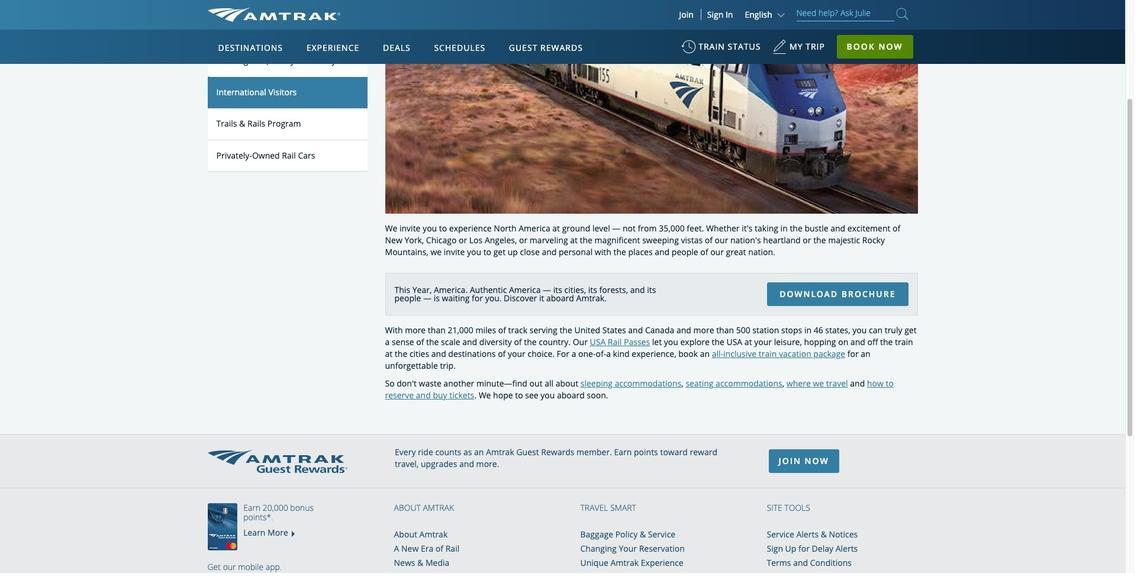Task type: locate. For each thing, give the bounding box(es) containing it.
Please enter your search item search field
[[797, 6, 895, 21]]

amtrak up about amtrak link
[[423, 503, 454, 514]]

of up cities
[[417, 337, 424, 348]]

its right forests, at the right of page
[[648, 284, 657, 296]]

2 vertical spatial for
[[799, 543, 810, 555]]

rail up media at the left bottom
[[446, 543, 460, 555]]

you right let
[[664, 337, 679, 348]]

1 horizontal spatial get
[[905, 325, 917, 336]]

and inside every ride counts as an amtrak guest rewards member. earn points toward reward travel, upgrades and more.
[[460, 459, 474, 470]]

1 horizontal spatial we
[[814, 378, 825, 389]]

or down bustle
[[803, 235, 812, 246]]

0 horizontal spatial experience
[[307, 42, 360, 53]]

service inside baggage policy & service changing your reservation unique amtrak experience
[[649, 529, 676, 540]]

0 vertical spatial people
[[672, 247, 699, 258]]

0 vertical spatial for
[[472, 293, 483, 304]]

1 horizontal spatial invite
[[444, 247, 465, 258]]

reservation
[[640, 543, 685, 555]]

invite up york,
[[400, 223, 421, 234]]

500
[[737, 325, 751, 336]]

amtrak inside about amtrak a new era of rail news & media
[[420, 529, 448, 540]]

0 horizontal spatial invite
[[400, 223, 421, 234]]

upgrades
[[421, 459, 458, 470]]

to left see
[[515, 390, 523, 401]]

0 horizontal spatial train
[[759, 348, 777, 360]]

english button
[[745, 9, 788, 20]]

baggage
[[581, 529, 614, 540]]

about for about amtrak
[[394, 503, 421, 514]]

1 horizontal spatial train
[[896, 337, 914, 348]]

sign in
[[708, 9, 734, 20]]

0 horizontal spatial get
[[494, 247, 506, 258]]

to inside how to reserve and buy tickets
[[886, 378, 894, 389]]

earn left points
[[615, 447, 632, 458]]

new inside we invite you to experience north america at ground level — not from 35,000 feet. whether it's taking in the bustle and excitement of new york, chicago or los angeles, or marveling at the magnificent sweeping vistas of our nation's heartland or the majestic rocky mountains, we invite you to get up close and personal with the places and people of our great nation.
[[385, 235, 403, 246]]

1 vertical spatial guest
[[517, 447, 539, 458]]

guest inside popup button
[[509, 42, 538, 53]]

0 horizontal spatial its
[[554, 284, 563, 296]]

places
[[629, 247, 653, 258]]

from
[[638, 223, 657, 234]]

0 vertical spatial rewards
[[541, 42, 583, 53]]

every ride counts as an amtrak guest rewards member. earn points toward reward travel, upgrades and more.
[[395, 447, 718, 470]]

get down angeles,
[[494, 247, 506, 258]]

guest inside every ride counts as an amtrak guest rewards member. earn points toward reward travel, upgrades and more.
[[517, 447, 539, 458]]

2 about from the top
[[394, 529, 418, 540]]

guest rewards
[[509, 42, 583, 53]]

1 vertical spatial about
[[394, 529, 418, 540]]

about for about amtrak a new era of rail news & media
[[394, 529, 418, 540]]

1 horizontal spatial experience
[[641, 558, 684, 569]]

travel
[[581, 503, 609, 514]]

a down the with
[[385, 337, 390, 348]]

0 horizontal spatial an
[[475, 447, 484, 458]]

now
[[805, 456, 830, 467]]

we right "."
[[479, 390, 491, 401]]

0 horizontal spatial earn
[[244, 503, 261, 514]]

earn inside every ride counts as an amtrak guest rewards member. earn points toward reward travel, upgrades and more.
[[615, 447, 632, 458]]

sleeping accommodations link
[[581, 378, 682, 389]]

0 horizontal spatial people
[[395, 293, 421, 304]]

join inside footer
[[779, 456, 802, 467]]

its
[[554, 284, 563, 296], [589, 284, 598, 296], [648, 284, 657, 296]]

to
[[439, 223, 447, 234], [484, 247, 492, 258], [886, 378, 894, 389], [515, 390, 523, 401]]

1 its from the left
[[554, 284, 563, 296]]

marveling
[[530, 235, 568, 246]]

1 horizontal spatial we
[[479, 390, 491, 401]]

0 vertical spatial our
[[715, 235, 729, 246]]

1 horizontal spatial sign
[[767, 543, 784, 555]]

1 vertical spatial america
[[509, 284, 541, 296]]

0 vertical spatial aboard
[[547, 293, 575, 304]]

miles
[[476, 325, 496, 336]]

1 vertical spatial people
[[395, 293, 421, 304]]

bustle
[[805, 223, 829, 234]]

and down as
[[460, 459, 474, 470]]

changing
[[581, 543, 617, 555]]

0 vertical spatial experience
[[307, 42, 360, 53]]

level
[[593, 223, 611, 234]]

we down chicago
[[431, 247, 442, 258]]

0 horizontal spatial more
[[405, 325, 426, 336]]

and up majestic
[[831, 223, 846, 234]]

we inside we invite you to experience north america at ground level — not from 35,000 feet. whether it's taking in the bustle and excitement of new york, chicago or los angeles, or marveling at the magnificent sweeping vistas of our nation's heartland or the majestic rocky mountains, we invite you to get up close and personal with the places and people of our great nation.
[[385, 223, 398, 234]]

amtrak inside baggage policy & service changing your reservation unique amtrak experience
[[611, 558, 639, 569]]

more up sense
[[405, 325, 426, 336]]

accommodations down experience, at right bottom
[[615, 378, 682, 389]]

an left all-
[[701, 348, 710, 360]]

people left is
[[395, 293, 421, 304]]

2 horizontal spatial —
[[613, 223, 621, 234]]

join for join now
[[779, 456, 802, 467]]

& inside about amtrak a new era of rail news & media
[[418, 558, 424, 569]]

english
[[745, 9, 773, 20]]

how to reserve and buy tickets link
[[385, 378, 894, 401]]

0 horizontal spatial alerts
[[797, 529, 819, 540]]

we left travel
[[814, 378, 825, 389]]

—
[[613, 223, 621, 234], [543, 284, 552, 296], [424, 293, 432, 304]]

majestic
[[829, 235, 861, 246]]

& up delay
[[821, 529, 827, 540]]

train down the 'leisure,'
[[759, 348, 777, 360]]

1 horizontal spatial in
[[805, 325, 812, 336]]

0 vertical spatial in
[[781, 223, 788, 234]]

— left is
[[424, 293, 432, 304]]

1 horizontal spatial people
[[672, 247, 699, 258]]

1 horizontal spatial or
[[519, 235, 528, 246]]

passes
[[624, 337, 650, 348]]

about
[[556, 378, 579, 389]]

discover
[[504, 293, 537, 304]]

, left the where at bottom right
[[783, 378, 785, 389]]

banner containing join
[[0, 0, 1126, 274]]

toward
[[661, 447, 688, 458]]

0 horizontal spatial we
[[431, 247, 442, 258]]

usa rail passes link
[[590, 337, 650, 348]]

rail
[[282, 150, 296, 161], [608, 337, 622, 348], [446, 543, 460, 555]]

1 horizontal spatial rail
[[446, 543, 460, 555]]

site tools
[[767, 503, 811, 514]]

alerts down the notices
[[836, 543, 858, 555]]

waiting
[[442, 293, 470, 304]]

train status
[[699, 41, 761, 52]]

2 usa from the left
[[727, 337, 743, 348]]

1 vertical spatial alerts
[[836, 543, 858, 555]]

0 horizontal spatial in
[[781, 223, 788, 234]]

is
[[434, 293, 440, 304]]

international visitors
[[217, 86, 297, 98]]

let
[[653, 337, 662, 348]]

1 horizontal spatial accommodations
[[716, 378, 783, 389]]

to right how
[[886, 378, 894, 389]]

than left 500
[[717, 325, 735, 336]]

1 horizontal spatial alerts
[[836, 543, 858, 555]]

0 horizontal spatial or
[[459, 235, 467, 246]]

close
[[520, 247, 540, 258]]

sign left in
[[708, 9, 724, 20]]

experience button
[[302, 31, 364, 65]]

york,
[[405, 235, 424, 246]]

sweeping
[[643, 235, 679, 246]]

1 horizontal spatial for
[[799, 543, 810, 555]]

you up chicago
[[423, 223, 437, 234]]

changing your reservation link
[[581, 543, 685, 555]]

2 horizontal spatial or
[[803, 235, 812, 246]]

1 horizontal spatial earn
[[615, 447, 632, 458]]

new right a
[[402, 543, 419, 555]]

train down truly
[[896, 337, 914, 348]]

0 vertical spatial new
[[385, 235, 403, 246]]

1 vertical spatial new
[[402, 543, 419, 555]]

2 more from the left
[[694, 325, 715, 336]]

heartland
[[764, 235, 801, 246]]

service alerts & notices link
[[767, 529, 858, 540]]

nation.
[[749, 247, 776, 258]]

join left now
[[779, 456, 802, 467]]

0 vertical spatial earn
[[615, 447, 632, 458]]

of inside about amtrak a new era of rail news & media
[[436, 543, 444, 555]]

deals
[[383, 42, 411, 53]]

1 vertical spatial join
[[779, 456, 802, 467]]

1 horizontal spatial join
[[779, 456, 802, 467]]

of right excitement
[[893, 223, 901, 234]]

1 horizontal spatial than
[[717, 325, 735, 336]]

1 accommodations from the left
[[615, 378, 682, 389]]

, left the seating at the right bottom of the page
[[682, 378, 684, 389]]

0 horizontal spatial rail
[[282, 150, 296, 161]]

download brochure link
[[768, 283, 909, 306]]

1 horizontal spatial its
[[589, 284, 598, 296]]

on
[[839, 337, 849, 348]]

all
[[545, 378, 554, 389]]

a left kind
[[607, 348, 611, 360]]

track
[[509, 325, 528, 336]]

get right truly
[[905, 325, 917, 336]]

inclusive
[[724, 348, 757, 360]]

experience inside popup button
[[307, 42, 360, 53]]

rail inside about amtrak a new era of rail news & media
[[446, 543, 460, 555]]

you down los
[[467, 247, 482, 258]]

0 vertical spatial we
[[385, 223, 398, 234]]

you inside with more than 21,000 miles of track serving the united states and canada and more than 500 station stops in 46 states, you can truly get a sense of the scale and diversity of the country. our
[[853, 325, 867, 336]]

2 than from the left
[[717, 325, 735, 336]]

0 horizontal spatial accommodations
[[615, 378, 682, 389]]

0 horizontal spatial service
[[649, 529, 676, 540]]

1 vertical spatial in
[[805, 325, 812, 336]]

1 vertical spatial get
[[905, 325, 917, 336]]

& inside 'secondary' navigation
[[239, 118, 245, 129]]

banner
[[0, 0, 1126, 274]]

our right get
[[223, 562, 236, 573]]

you left can
[[853, 325, 867, 336]]

1 horizontal spatial usa
[[727, 337, 743, 348]]

1 horizontal spatial service
[[767, 529, 795, 540]]

0 horizontal spatial usa
[[590, 337, 606, 348]]

0 horizontal spatial for
[[472, 293, 483, 304]]

0 horizontal spatial we
[[385, 223, 398, 234]]

and right on
[[851, 337, 866, 348]]

your down track
[[508, 348, 526, 360]]

2 horizontal spatial for
[[848, 348, 859, 360]]

0 vertical spatial about
[[394, 503, 421, 514]]

or left los
[[459, 235, 467, 246]]

rewards inside every ride counts as an amtrak guest rewards member. earn points toward reward travel, upgrades and more.
[[542, 447, 575, 458]]

book now button
[[837, 35, 914, 59]]

0 vertical spatial train
[[896, 337, 914, 348]]

a inside with more than 21,000 miles of track serving the united states and canada and more than 500 station stops in 46 states, you can truly get a sense of the scale and diversity of the country. our
[[385, 337, 390, 348]]

aboard right it
[[547, 293, 575, 304]]

rocky
[[863, 235, 886, 246]]

guest
[[509, 42, 538, 53], [517, 447, 539, 458]]

& right 'policy'
[[640, 529, 646, 540]]

join left 'sign in' button
[[680, 9, 694, 20]]

0 horizontal spatial a
[[385, 337, 390, 348]]

and up the "passes"
[[629, 325, 643, 336]]

your down the station on the right bottom of the page
[[755, 337, 772, 348]]

all-
[[712, 348, 724, 360]]

and inside service alerts & notices sign up for delay alerts terms and conditions
[[794, 558, 809, 569]]

join for join
[[680, 9, 694, 20]]

for
[[472, 293, 483, 304], [848, 348, 859, 360], [799, 543, 810, 555]]

experience
[[307, 42, 360, 53], [641, 558, 684, 569]]

in inside we invite you to experience north america at ground level — not from 35,000 feet. whether it's taking in the bustle and excitement of new york, chicago or los angeles, or marveling at the magnificent sweeping vistas of our nation's heartland or the majestic rocky mountains, we invite you to get up close and personal with the places and people of our great nation.
[[781, 223, 788, 234]]

amtrak up the era
[[420, 529, 448, 540]]

the up all-
[[712, 337, 725, 348]]

amtrak down your
[[611, 558, 639, 569]]

3 or from the left
[[803, 235, 812, 246]]

and down sweeping
[[655, 247, 670, 258]]

destinations
[[449, 348, 496, 360]]

can
[[870, 325, 883, 336]]

0 vertical spatial sign
[[708, 9, 724, 20]]

of right the era
[[436, 543, 444, 555]]

— up magnificent
[[613, 223, 621, 234]]

people down vistas
[[672, 247, 699, 258]]

an right as
[[475, 447, 484, 458]]

the
[[790, 223, 803, 234], [580, 235, 593, 246], [814, 235, 827, 246], [614, 247, 627, 258], [560, 325, 573, 336], [427, 337, 439, 348], [524, 337, 537, 348], [712, 337, 725, 348], [881, 337, 894, 348], [395, 348, 408, 360]]

our inside footer
[[223, 562, 236, 573]]

train
[[896, 337, 914, 348], [759, 348, 777, 360]]

sign in button
[[708, 9, 734, 20]]

rail left cars
[[282, 150, 296, 161]]

to up chicago
[[439, 223, 447, 234]]

0 vertical spatial we
[[431, 247, 442, 258]]

join now
[[779, 456, 830, 467]]

rewards inside popup button
[[541, 42, 583, 53]]

states
[[603, 325, 627, 336]]

earn left 20,000
[[244, 503, 261, 514]]

of down diversity on the left of the page
[[498, 348, 506, 360]]

usa up inclusive
[[727, 337, 743, 348]]

0 vertical spatial rail
[[282, 150, 296, 161]]

seating
[[686, 378, 714, 389]]

unique amtrak experience link
[[581, 558, 684, 569]]

train
[[699, 41, 726, 52]]

1 about from the top
[[394, 503, 421, 514]]

travel,
[[395, 459, 419, 470]]

we
[[385, 223, 398, 234], [479, 390, 491, 401]]

sign up for delay alerts link
[[767, 543, 858, 555]]

for right up
[[799, 543, 810, 555]]

and right forests, at the right of page
[[631, 284, 645, 296]]

an down 'off'
[[861, 348, 871, 360]]

about up a
[[394, 529, 418, 540]]

another
[[444, 378, 475, 389]]

1 horizontal spatial more
[[694, 325, 715, 336]]

1 vertical spatial earn
[[244, 503, 261, 514]]

& down 'a new era of rail' link at the bottom of the page
[[418, 558, 424, 569]]

terms
[[767, 558, 792, 569]]

alerts up the sign up for delay alerts link
[[797, 529, 819, 540]]

aboard down about
[[557, 390, 585, 401]]

0 vertical spatial america
[[519, 223, 551, 234]]

1 vertical spatial sign
[[767, 543, 784, 555]]

1 service from the left
[[649, 529, 676, 540]]

1 vertical spatial invite
[[444, 247, 465, 258]]

usa up of-
[[590, 337, 606, 348]]

you inside let you explore the usa at your leisure, hopping on and off the train at the cities and destinations of your choice. for a one-of-a kind experience, book an
[[664, 337, 679, 348]]

about inside about amtrak a new era of rail news & media
[[394, 529, 418, 540]]

application
[[252, 99, 536, 265]]

international visitors link
[[208, 77, 368, 108]]

0 horizontal spatial your
[[508, 348, 526, 360]]

& left rails
[[239, 118, 245, 129]]

america up marveling
[[519, 223, 551, 234]]

of right vistas
[[705, 235, 713, 246]]

2 horizontal spatial its
[[648, 284, 657, 296]]

than up scale
[[428, 325, 446, 336]]

1 vertical spatial we
[[479, 390, 491, 401]]

get our mobile app.
[[208, 562, 282, 573]]

travel smart
[[581, 503, 637, 514]]

regions map image
[[252, 99, 536, 265]]

0 vertical spatial invite
[[400, 223, 421, 234]]

rail down states
[[608, 337, 622, 348]]

0 vertical spatial get
[[494, 247, 506, 258]]

1 usa from the left
[[590, 337, 606, 348]]

1 vertical spatial experience
[[641, 558, 684, 569]]

notices
[[830, 529, 858, 540]]

invite
[[400, 223, 421, 234], [444, 247, 465, 258]]

sense
[[392, 337, 414, 348]]

now
[[879, 41, 904, 52]]

rail inside 'secondary' navigation
[[282, 150, 296, 161]]

to down angeles,
[[484, 247, 492, 258]]

serving
[[530, 325, 558, 336]]

america inside we invite you to experience north america at ground level — not from 35,000 feet. whether it's taking in the bustle and excitement of new york, chicago or los angeles, or marveling at the magnificent sweeping vistas of our nation's heartland or the majestic rocky mountains, we invite you to get up close and personal with the places and people of our great nation.
[[519, 223, 551, 234]]

so don't waste another minute—find out all about sleeping accommodations , seating accommodations , where we travel and
[[385, 378, 868, 389]]

tickets
[[450, 390, 475, 401]]

2 horizontal spatial an
[[861, 348, 871, 360]]

its right cities,
[[589, 284, 598, 296]]

1 horizontal spatial ,
[[783, 378, 785, 389]]

service up reservation
[[649, 529, 676, 540]]

nation's
[[731, 235, 762, 246]]

0 horizontal spatial sign
[[708, 9, 724, 20]]

1 horizontal spatial a
[[572, 348, 577, 360]]

people inside this year, america. authentic america — its cities, its forests, and its people — is waiting for you. discover it aboard amtrak.
[[395, 293, 421, 304]]

a
[[394, 543, 399, 555]]

— right discover
[[543, 284, 552, 296]]

and down waste
[[416, 390, 431, 401]]

great
[[727, 247, 747, 258]]

0 vertical spatial join
[[680, 9, 694, 20]]

in inside with more than 21,000 miles of track serving the united states and canada and more than 500 station stops in 46 states, you can truly get a sense of the scale and diversity of the country. our
[[805, 325, 812, 336]]

sign inside service alerts & notices sign up for delay alerts terms and conditions
[[767, 543, 784, 555]]

new up mountains, at top
[[385, 235, 403, 246]]

soon.
[[587, 390, 609, 401]]

we up mountains, at top
[[385, 223, 398, 234]]

in up heartland
[[781, 223, 788, 234]]

2 vertical spatial rail
[[446, 543, 460, 555]]

the up country.
[[560, 325, 573, 336]]

1 vertical spatial train
[[759, 348, 777, 360]]

0 vertical spatial your
[[755, 337, 772, 348]]

america right "you."
[[509, 284, 541, 296]]

2 vertical spatial our
[[223, 562, 236, 573]]

footer
[[0, 434, 1126, 573]]

1 horizontal spatial an
[[701, 348, 710, 360]]

2 service from the left
[[767, 529, 795, 540]]

this year, america. authentic america — its cities, its forests, and its people — is waiting for you. discover it aboard amtrak.
[[395, 284, 657, 304]]

invite down chicago
[[444, 247, 465, 258]]

leisure,
[[775, 337, 803, 348]]

0 horizontal spatial join
[[680, 9, 694, 20]]

2 its from the left
[[589, 284, 598, 296]]

your
[[755, 337, 772, 348], [508, 348, 526, 360]]

amtrak guest rewards preferred mastercard image
[[208, 504, 243, 551]]

destinations button
[[214, 31, 288, 65]]

0 vertical spatial guest
[[509, 42, 538, 53]]

&
[[239, 118, 245, 129], [640, 529, 646, 540], [821, 529, 827, 540], [418, 558, 424, 569]]

canada
[[646, 325, 675, 336]]

more up explore at the bottom
[[694, 325, 715, 336]]



Task type: describe. For each thing, give the bounding box(es) containing it.
at up marveling
[[553, 223, 560, 234]]

3 its from the left
[[648, 284, 657, 296]]

search icon image
[[897, 6, 909, 22]]

1 vertical spatial aboard
[[557, 390, 585, 401]]

excitement
[[848, 223, 891, 234]]

1 vertical spatial we
[[814, 378, 825, 389]]

and inside this year, america. authentic america — its cities, its forests, and its people — is waiting for you. discover it aboard amtrak.
[[631, 284, 645, 296]]

and down marveling
[[542, 247, 557, 258]]

delay
[[812, 543, 834, 555]]

learn
[[244, 527, 266, 538]]

diversity
[[480, 337, 512, 348]]

of down vistas
[[701, 247, 709, 258]]

at down 500
[[745, 337, 753, 348]]

choice. for
[[528, 348, 570, 360]]

21,000
[[448, 325, 474, 336]]

explore
[[681, 337, 710, 348]]

not
[[623, 223, 636, 234]]

package
[[814, 348, 846, 360]]

an inside let you explore the usa at your leisure, hopping on and off the train at the cities and destinations of your choice. for a one-of-a kind experience, book an
[[701, 348, 710, 360]]

2 or from the left
[[519, 235, 528, 246]]

chicago
[[426, 235, 457, 246]]

tools
[[785, 503, 811, 514]]

trails & rails program link
[[208, 108, 368, 140]]

book
[[847, 41, 876, 52]]

america.
[[434, 284, 468, 296]]

for inside service alerts & notices sign up for delay alerts terms and conditions
[[799, 543, 810, 555]]

learn more link
[[244, 527, 288, 538]]

for inside for an unforgettable trip.
[[848, 348, 859, 360]]

of up diversity on the left of the page
[[499, 325, 506, 336]]

my trip button
[[773, 36, 826, 65]]

1 or from the left
[[459, 235, 467, 246]]

& inside service alerts & notices sign up for delay alerts terms and conditions
[[821, 529, 827, 540]]

experience,
[[632, 348, 677, 360]]

sleeping
[[581, 378, 613, 389]]

and inside how to reserve and buy tickets
[[416, 390, 431, 401]]

1 more from the left
[[405, 325, 426, 336]]

aboard inside this year, america. authentic america — its cities, its forests, and its people — is waiting for you. discover it aboard amtrak.
[[547, 293, 575, 304]]

a new era of rail link
[[394, 543, 460, 555]]

personal
[[559, 247, 593, 258]]

and up explore at the bottom
[[677, 325, 692, 336]]

amtrak image
[[208, 8, 340, 22]]

all-inclusive train vacation package link
[[712, 348, 846, 360]]

get inside with more than 21,000 miles of track serving the united states and canada and more than 500 station stops in 46 states, you can truly get a sense of the scale and diversity of the country. our
[[905, 325, 917, 336]]

you down all
[[541, 390, 555, 401]]

join button
[[673, 9, 702, 20]]

earn inside earn 20,000 bonus points*. learn more
[[244, 503, 261, 514]]

of down track
[[514, 337, 522, 348]]

the down sense
[[395, 348, 408, 360]]

we inside we invite you to experience north america at ground level — not from 35,000 feet. whether it's taking in the bustle and excitement of new york, chicago or los angeles, or marveling at the magnificent sweeping vistas of our nation's heartland or the majestic rocky mountains, we invite you to get up close and personal with the places and people of our great nation.
[[431, 247, 442, 258]]

policy
[[616, 529, 638, 540]]

about amtrak
[[394, 503, 454, 514]]

the down magnificent
[[614, 247, 627, 258]]

the down the ground
[[580, 235, 593, 246]]

authentic
[[470, 284, 507, 296]]

at down sense
[[385, 348, 393, 360]]

amtrak guest rewards image
[[208, 450, 348, 473]]

my trip
[[790, 41, 826, 52]]

1 vertical spatial rail
[[608, 337, 622, 348]]

america inside this year, america. authentic america — its cities, its forests, and its people — is waiting for you. discover it aboard amtrak.
[[509, 284, 541, 296]]

cities
[[410, 348, 430, 360]]

terms and conditions link
[[767, 558, 852, 569]]

— inside we invite you to experience north america at ground level — not from 35,000 feet. whether it's taking in the bustle and excitement of new york, chicago or los angeles, or marveling at the magnificent sweeping vistas of our nation's heartland or the majestic rocky mountains, we invite you to get up close and personal with the places and people of our great nation.
[[613, 223, 621, 234]]

how to reserve and buy tickets
[[385, 378, 894, 401]]

up
[[786, 543, 797, 555]]

get inside we invite you to experience north america at ground level — not from 35,000 feet. whether it's taking in the bustle and excitement of new york, chicago or los angeles, or marveling at the magnificent sweeping vistas of our nation's heartland or the majestic rocky mountains, we invite you to get up close and personal with the places and people of our great nation.
[[494, 247, 506, 258]]

year,
[[413, 284, 432, 296]]

sign inside banner
[[708, 9, 724, 20]]

1 , from the left
[[682, 378, 684, 389]]

experience inside baggage policy & service changing your reservation unique amtrak experience
[[641, 558, 684, 569]]

unforgettable
[[385, 360, 438, 372]]

2 accommodations from the left
[[716, 378, 783, 389]]

media
[[426, 558, 450, 569]]

whether
[[707, 223, 740, 234]]

so
[[385, 378, 395, 389]]

1 horizontal spatial —
[[543, 284, 552, 296]]

let you explore the usa at your leisure, hopping on and off the train at the cities and destinations of your choice. for a one-of-a kind experience, book an
[[385, 337, 914, 360]]

new inside about amtrak a new era of rail news & media
[[402, 543, 419, 555]]

trip
[[806, 41, 826, 52]]

the down truly
[[881, 337, 894, 348]]

20,000
[[263, 503, 288, 514]]

points
[[634, 447, 659, 458]]

seating accommodations link
[[686, 378, 783, 389]]

waste
[[419, 378, 442, 389]]

book
[[679, 348, 698, 360]]

about amtrak link
[[394, 529, 448, 540]]

1 than from the left
[[428, 325, 446, 336]]

download
[[780, 289, 839, 300]]

angeles,
[[485, 235, 517, 246]]

the up cities
[[427, 337, 439, 348]]

see
[[526, 390, 539, 401]]

states,
[[826, 325, 851, 336]]

the up heartland
[[790, 223, 803, 234]]

where we travel link
[[787, 378, 849, 389]]

get
[[208, 562, 221, 573]]

0 vertical spatial alerts
[[797, 529, 819, 540]]

north
[[494, 223, 517, 234]]

how
[[868, 378, 884, 389]]

of inside let you explore the usa at your leisure, hopping on and off the train at the cities and destinations of your choice. for a one-of-a kind experience, book an
[[498, 348, 506, 360]]

and up the trip.
[[432, 348, 446, 360]]

secondary navigation
[[208, 0, 385, 417]]

2 horizontal spatial a
[[607, 348, 611, 360]]

the down bustle
[[814, 235, 827, 246]]

magnificent
[[595, 235, 641, 246]]

trip.
[[440, 360, 456, 372]]

app.
[[266, 562, 282, 573]]

service alerts & notices sign up for delay alerts terms and conditions
[[767, 529, 858, 569]]

1 horizontal spatial your
[[755, 337, 772, 348]]

46
[[814, 325, 824, 336]]

amtrak inside every ride counts as an amtrak guest rewards member. earn points toward reward travel, upgrades and more.
[[486, 447, 515, 458]]

where
[[787, 378, 811, 389]]

kind
[[613, 348, 630, 360]]

for inside this year, america. authentic america — its cities, its forests, and its people — is waiting for you. discover it aboard amtrak.
[[472, 293, 483, 304]]

1 vertical spatial our
[[711, 247, 724, 258]]

an inside every ride counts as an amtrak guest rewards member. earn points toward reward travel, upgrades and more.
[[475, 447, 484, 458]]

and up destinations on the bottom
[[463, 337, 478, 348]]

country.
[[539, 337, 571, 348]]

at up personal
[[571, 235, 578, 246]]

0 horizontal spatial —
[[424, 293, 432, 304]]

one-
[[579, 348, 596, 360]]

reserve
[[385, 390, 414, 401]]

in
[[726, 9, 734, 20]]

buy
[[433, 390, 448, 401]]

service inside service alerts & notices sign up for delay alerts terms and conditions
[[767, 529, 795, 540]]

amtrak.
[[577, 293, 607, 304]]

an inside for an unforgettable trip.
[[861, 348, 871, 360]]

people inside we invite you to experience north america at ground level — not from 35,000 feet. whether it's taking in the bustle and excitement of new york, chicago or los angeles, or marveling at the magnificent sweeping vistas of our nation's heartland or the majestic rocky mountains, we invite you to get up close and personal with the places and people of our great nation.
[[672, 247, 699, 258]]

the down track
[[524, 337, 537, 348]]

earn 20,000 bonus points*. learn more
[[244, 503, 314, 538]]

1 vertical spatial your
[[508, 348, 526, 360]]

scale
[[441, 337, 461, 348]]

usa inside let you explore the usa at your leisure, hopping on and off the train at the cities and destinations of your choice. for a one-of-a kind experience, book an
[[727, 337, 743, 348]]

train inside let you explore the usa at your leisure, hopping on and off the train at the cities and destinations of your choice. for a one-of-a kind experience, book an
[[896, 337, 914, 348]]

hope
[[493, 390, 513, 401]]

vacation
[[779, 348, 812, 360]]

schedules
[[434, 42, 486, 53]]

& inside baggage policy & service changing your reservation unique amtrak experience
[[640, 529, 646, 540]]

it
[[540, 293, 545, 304]]

and left how
[[851, 378, 866, 389]]

2 , from the left
[[783, 378, 785, 389]]

this
[[395, 284, 411, 296]]

mountains,
[[385, 247, 429, 258]]

footer containing every ride counts as an amtrak guest rewards member. earn points toward reward travel, upgrades and more.
[[0, 434, 1126, 573]]

hopping
[[805, 337, 837, 348]]

destinations
[[218, 42, 283, 53]]



Task type: vqa. For each thing, say whether or not it's contained in the screenshot.
amtrak guest rewards Image
yes



